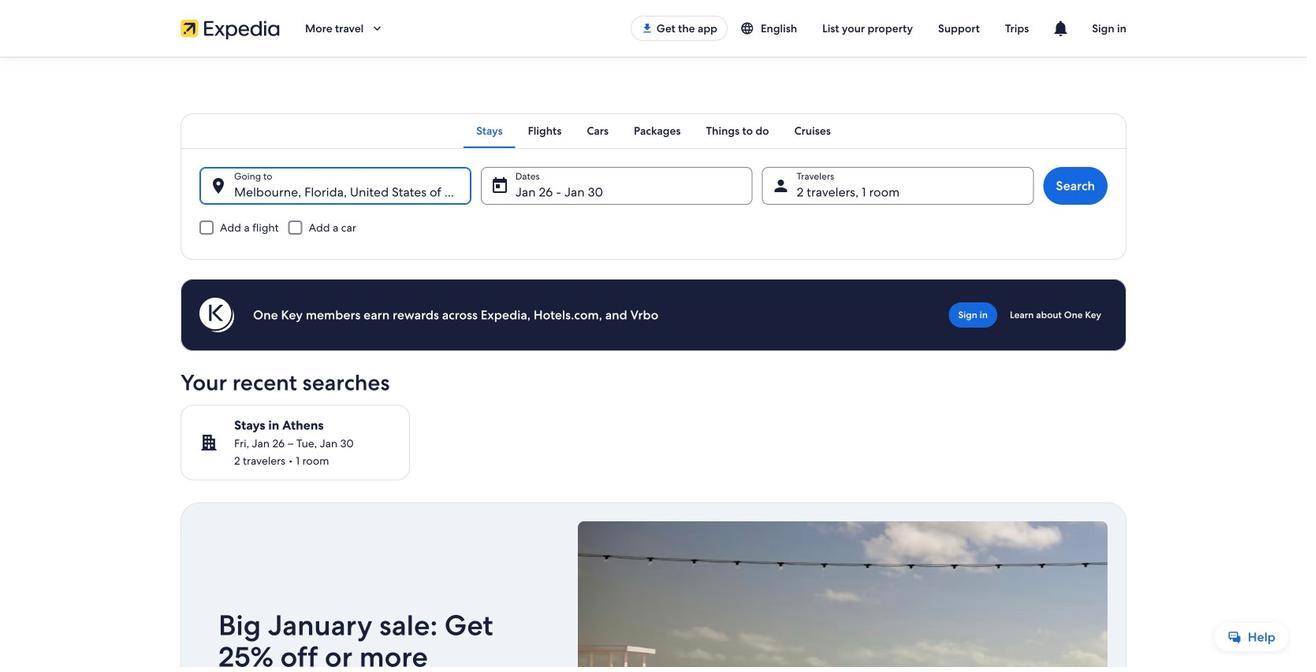 Task type: describe. For each thing, give the bounding box(es) containing it.
small image
[[740, 21, 761, 35]]

communication center icon image
[[1051, 19, 1070, 38]]

more travel image
[[370, 21, 384, 35]]



Task type: vqa. For each thing, say whether or not it's contained in the screenshot.
small Icon
yes



Task type: locate. For each thing, give the bounding box(es) containing it.
expedia logo image
[[181, 17, 280, 39]]

main content
[[0, 57, 1307, 668]]

stays image
[[199, 434, 218, 453]]

tab list
[[181, 114, 1127, 148]]

download the app button image
[[641, 22, 653, 35]]



